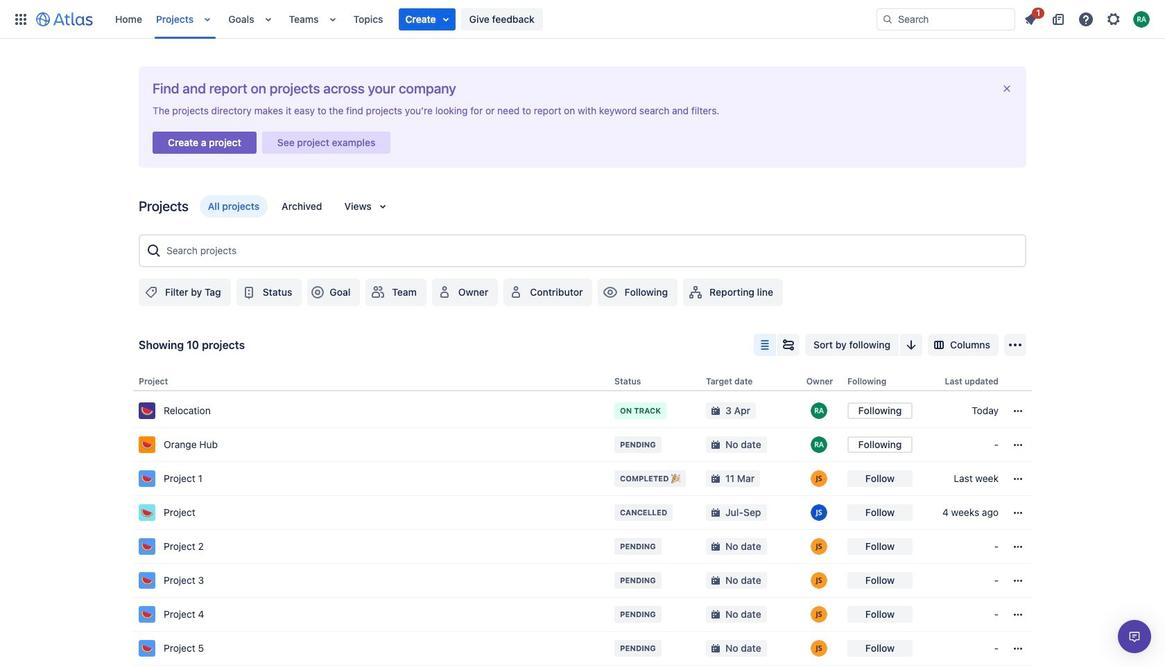 Task type: vqa. For each thing, say whether or not it's contained in the screenshot.
group
no



Task type: describe. For each thing, give the bounding box(es) containing it.
status image
[[240, 284, 257, 301]]

open intercom messenger image
[[1126, 629, 1143, 646]]

account image
[[1133, 11, 1150, 27]]

Search field
[[877, 8, 1015, 30]]

Search projects field
[[162, 239, 1020, 264]]

display as timeline image
[[780, 337, 797, 354]]

reverse sort order image
[[903, 337, 920, 354]]

switch to... image
[[12, 11, 29, 27]]



Task type: locate. For each thing, give the bounding box(es) containing it.
display as list image
[[757, 337, 773, 354]]

more options image
[[1007, 337, 1024, 354]]

help image
[[1078, 11, 1094, 27]]

None search field
[[877, 8, 1015, 30]]

0 horizontal spatial list
[[108, 0, 877, 38]]

close banner image
[[1002, 83, 1013, 94]]

tag image
[[143, 284, 160, 301]]

1 horizontal spatial list item
[[1018, 5, 1045, 30]]

search image
[[882, 14, 893, 25]]

0 horizontal spatial list item
[[399, 8, 455, 30]]

top element
[[8, 0, 877, 38]]

search projects image
[[146, 243, 162, 259]]

list item inside the top 'element'
[[399, 8, 455, 30]]

1 horizontal spatial list
[[1018, 5, 1157, 30]]

following image
[[602, 284, 619, 301]]

list
[[108, 0, 877, 38], [1018, 5, 1157, 30]]

notifications image
[[1022, 11, 1039, 27]]

list item
[[1018, 5, 1045, 30], [399, 8, 455, 30]]

settings image
[[1106, 11, 1122, 27]]

banner
[[0, 0, 1165, 39]]



